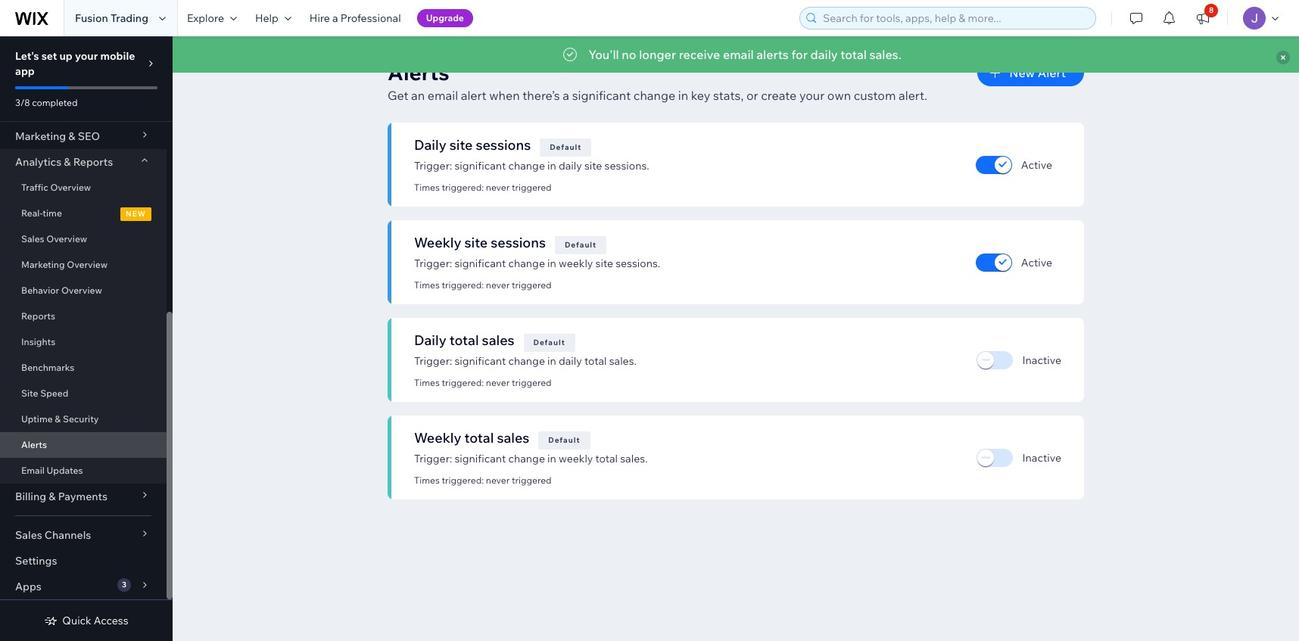 Task type: locate. For each thing, give the bounding box(es) containing it.
3 times triggered: never triggered from the top
[[414, 377, 552, 388]]

2 times triggered: never triggered from the top
[[414, 279, 552, 291]]

1 vertical spatial marketing
[[21, 259, 65, 270]]

settings link
[[0, 548, 167, 574]]

daily
[[414, 136, 447, 154], [414, 332, 447, 349]]

0 vertical spatial active
[[1021, 158, 1053, 172]]

0 vertical spatial marketing
[[15, 129, 66, 143]]

0 vertical spatial sessions
[[476, 136, 531, 154]]

trigger: down weekly site sessions
[[414, 257, 452, 270]]

trigger: down weekly total sales
[[414, 452, 452, 466]]

1 never from the top
[[486, 182, 510, 193]]

significant down you'll on the left of page
[[572, 88, 631, 103]]

alerts for alerts
[[21, 439, 47, 451]]

never down trigger: significant change in daily site sessions.
[[486, 182, 510, 193]]

2 vertical spatial sales.
[[620, 452, 648, 466]]

email inside alert
[[723, 47, 754, 62]]

triggered:
[[442, 182, 484, 193], [442, 279, 484, 291], [442, 377, 484, 388], [442, 475, 484, 486]]

trigger: for daily total sales
[[414, 354, 452, 368]]

0 vertical spatial reports
[[73, 155, 113, 169]]

1 vertical spatial alerts
[[21, 439, 47, 451]]

custom
[[854, 88, 896, 103]]

new
[[1010, 65, 1035, 80]]

times triggered: never triggered for daily site sessions
[[414, 182, 552, 193]]

sessions. for weekly site sessions
[[616, 257, 661, 270]]

1 vertical spatial email
[[428, 88, 458, 103]]

billing & payments button
[[0, 484, 167, 510]]

1 vertical spatial daily
[[559, 159, 582, 173]]

triggered down trigger: significant change in daily site sessions.
[[512, 182, 552, 193]]

0 vertical spatial your
[[75, 49, 98, 63]]

you'll
[[589, 47, 619, 62]]

0 vertical spatial daily
[[811, 47, 838, 62]]

never for weekly site sessions
[[486, 279, 510, 291]]

alerts inside the sidebar element
[[21, 439, 47, 451]]

1 times triggered: never triggered from the top
[[414, 182, 552, 193]]

quick access button
[[44, 614, 128, 628]]

triggered for daily total sales
[[512, 377, 552, 388]]

0 horizontal spatial email
[[428, 88, 458, 103]]

email right an
[[428, 88, 458, 103]]

trigger: down daily site sessions
[[414, 159, 452, 173]]

times up daily total sales
[[414, 279, 440, 291]]

in
[[678, 88, 689, 103], [548, 159, 556, 173], [548, 257, 556, 270], [548, 354, 556, 368], [548, 452, 556, 466]]

completed
[[32, 97, 78, 108]]

0 vertical spatial sales
[[482, 332, 515, 349]]

0 vertical spatial weekly
[[559, 257, 593, 270]]

sessions up trigger: significant change in weekly site sessions.
[[491, 234, 546, 251]]

marketing
[[15, 129, 66, 143], [21, 259, 65, 270]]

0 vertical spatial sessions.
[[605, 159, 650, 173]]

triggered: down weekly total sales
[[442, 475, 484, 486]]

2 never from the top
[[486, 279, 510, 291]]

sales.
[[870, 47, 902, 62], [609, 354, 637, 368], [620, 452, 648, 466]]

4 times triggered: never triggered from the top
[[414, 475, 552, 486]]

trigger: down daily total sales
[[414, 354, 452, 368]]

times down daily site sessions
[[414, 182, 440, 193]]

hire a professional
[[310, 11, 401, 25]]

1 triggered: from the top
[[442, 182, 484, 193]]

triggered down trigger: significant change in daily total sales.
[[512, 377, 552, 388]]

2 triggered from the top
[[512, 279, 552, 291]]

never down trigger: significant change in weekly total sales.
[[486, 475, 510, 486]]

times triggered: never triggered down weekly site sessions
[[414, 279, 552, 291]]

quick access
[[62, 614, 128, 628]]

1 vertical spatial weekly
[[559, 452, 593, 466]]

overview down marketing overview link
[[61, 285, 102, 296]]

overview
[[50, 182, 91, 193], [46, 233, 87, 245], [67, 259, 108, 270], [61, 285, 102, 296]]

your inside let's set up your mobile app
[[75, 49, 98, 63]]

email
[[21, 465, 45, 476]]

significant for weekly site sessions
[[455, 257, 506, 270]]

for
[[792, 47, 808, 62]]

never for daily total sales
[[486, 377, 510, 388]]

1 vertical spatial sessions
[[491, 234, 546, 251]]

1 active from the top
[[1021, 158, 1053, 172]]

a
[[332, 11, 338, 25], [563, 88, 570, 103]]

0 vertical spatial sales
[[21, 233, 44, 245]]

3 times from the top
[[414, 377, 440, 388]]

0 horizontal spatial reports
[[21, 310, 55, 322]]

weekly
[[414, 234, 462, 251], [414, 429, 462, 447]]

1 vertical spatial daily
[[414, 332, 447, 349]]

overview down sales overview link
[[67, 259, 108, 270]]

uptime
[[21, 413, 53, 425]]

never
[[486, 182, 510, 193], [486, 279, 510, 291], [486, 377, 510, 388], [486, 475, 510, 486]]

sales up settings
[[15, 529, 42, 542]]

hire
[[310, 11, 330, 25]]

daily for daily site sessions
[[414, 136, 447, 154]]

2 weekly from the top
[[559, 452, 593, 466]]

change down weekly total sales
[[509, 452, 545, 466]]

4 trigger: from the top
[[414, 452, 452, 466]]

help
[[255, 11, 279, 25]]

2 active from the top
[[1021, 256, 1053, 269]]

change down weekly site sessions
[[509, 257, 545, 270]]

sales up trigger: significant change in daily total sales.
[[482, 332, 515, 349]]

marketing up behavior
[[21, 259, 65, 270]]

times triggered: never triggered down weekly total sales
[[414, 475, 552, 486]]

0 vertical spatial weekly
[[414, 234, 462, 251]]

alerts up email
[[21, 439, 47, 451]]

sales. inside alert
[[870, 47, 902, 62]]

alerts inside the alerts get an email alert when there's a significant change in key stats, or create your own custom alert.
[[388, 59, 450, 86]]

alerts for alerts get an email alert when there's a significant change in key stats, or create your own custom alert.
[[388, 59, 450, 86]]

trigger: for daily site sessions
[[414, 159, 452, 173]]

inactive for weekly total sales
[[1023, 451, 1062, 465]]

2 daily from the top
[[414, 332, 447, 349]]

security
[[63, 413, 99, 425]]

in for weekly total sales
[[548, 452, 556, 466]]

2 inactive from the top
[[1023, 451, 1062, 465]]

sales channels
[[15, 529, 91, 542]]

sales up trigger: significant change in weekly total sales.
[[497, 429, 530, 447]]

reports down seo
[[73, 155, 113, 169]]

0 vertical spatial daily
[[414, 136, 447, 154]]

3 triggered: from the top
[[442, 377, 484, 388]]

longer
[[639, 47, 676, 62]]

1 vertical spatial sales
[[497, 429, 530, 447]]

1 daily from the top
[[414, 136, 447, 154]]

weekly site sessions
[[414, 234, 546, 251]]

default up trigger: significant change in weekly total sales.
[[549, 435, 580, 445]]

3 never from the top
[[486, 377, 510, 388]]

times down weekly total sales
[[414, 475, 440, 486]]

a right hire
[[332, 11, 338, 25]]

triggered: down daily total sales
[[442, 377, 484, 388]]

triggered down trigger: significant change in weekly site sessions.
[[512, 279, 552, 291]]

no
[[622, 47, 637, 62]]

never down trigger: significant change in daily total sales.
[[486, 377, 510, 388]]

2 trigger: from the top
[[414, 257, 452, 270]]

triggered for weekly total sales
[[512, 475, 552, 486]]

sales for sales overview
[[21, 233, 44, 245]]

1 horizontal spatial your
[[800, 88, 825, 103]]

significant down weekly total sales
[[455, 452, 506, 466]]

sessions.
[[605, 159, 650, 173], [616, 257, 661, 270]]

1 triggered from the top
[[512, 182, 552, 193]]

1 vertical spatial weekly
[[414, 429, 462, 447]]

significant inside the alerts get an email alert when there's a significant change in key stats, or create your own custom alert.
[[572, 88, 631, 103]]

& for marketing
[[68, 129, 75, 143]]

default for daily site sessions
[[550, 142, 582, 152]]

active
[[1021, 158, 1053, 172], [1021, 256, 1053, 269]]

triggered
[[512, 182, 552, 193], [512, 279, 552, 291], [512, 377, 552, 388], [512, 475, 552, 486]]

site
[[21, 388, 38, 399]]

& left seo
[[68, 129, 75, 143]]

time
[[43, 207, 62, 219]]

marketing up analytics
[[15, 129, 66, 143]]

insights
[[21, 336, 55, 348]]

3/8 completed
[[15, 97, 78, 108]]

3
[[122, 580, 126, 590]]

0 vertical spatial email
[[723, 47, 754, 62]]

times down daily total sales
[[414, 377, 440, 388]]

& inside dropdown button
[[49, 490, 56, 504]]

4 triggered: from the top
[[442, 475, 484, 486]]

weekly
[[559, 257, 593, 270], [559, 452, 593, 466]]

sessions up trigger: significant change in daily site sessions.
[[476, 136, 531, 154]]

triggered: for weekly total sales
[[442, 475, 484, 486]]

4 times from the top
[[414, 475, 440, 486]]

email left alerts on the top right of the page
[[723, 47, 754, 62]]

1 horizontal spatial email
[[723, 47, 754, 62]]

1 vertical spatial sales.
[[609, 354, 637, 368]]

1 trigger: from the top
[[414, 159, 452, 173]]

& right uptime
[[55, 413, 61, 425]]

site
[[450, 136, 473, 154], [585, 159, 602, 173], [465, 234, 488, 251], [596, 257, 613, 270]]

0 vertical spatial sales.
[[870, 47, 902, 62]]

0 vertical spatial a
[[332, 11, 338, 25]]

overview down analytics & reports
[[50, 182, 91, 193]]

1 horizontal spatial a
[[563, 88, 570, 103]]

in for weekly site sessions
[[548, 257, 556, 270]]

triggered for weekly site sessions
[[512, 279, 552, 291]]

get
[[388, 88, 409, 103]]

sales down real-
[[21, 233, 44, 245]]

1 weekly from the top
[[414, 234, 462, 251]]

1 vertical spatial a
[[563, 88, 570, 103]]

overview up marketing overview
[[46, 233, 87, 245]]

marketing inside 'marketing & seo' popup button
[[15, 129, 66, 143]]

sales inside dropdown button
[[15, 529, 42, 542]]

inactive for daily total sales
[[1023, 353, 1062, 367]]

1 horizontal spatial reports
[[73, 155, 113, 169]]

3 triggered from the top
[[512, 377, 552, 388]]

uptime & security link
[[0, 407, 167, 432]]

default up trigger: significant change in daily site sessions.
[[550, 142, 582, 152]]

daily for daily total sales
[[414, 332, 447, 349]]

significant down daily site sessions
[[455, 159, 506, 173]]

1 weekly from the top
[[559, 257, 593, 270]]

sidebar element
[[0, 0, 173, 641]]

& down marketing & seo
[[64, 155, 71, 169]]

times for weekly site sessions
[[414, 279, 440, 291]]

times
[[414, 182, 440, 193], [414, 279, 440, 291], [414, 377, 440, 388], [414, 475, 440, 486]]

daily
[[811, 47, 838, 62], [559, 159, 582, 173], [559, 354, 582, 368]]

1 inactive from the top
[[1023, 353, 1062, 367]]

1 vertical spatial active
[[1021, 256, 1053, 269]]

times triggered: never triggered down daily site sessions
[[414, 182, 552, 193]]

1 times from the top
[[414, 182, 440, 193]]

significant down daily total sales
[[455, 354, 506, 368]]

alerts
[[757, 47, 789, 62]]

times triggered: never triggered for weekly total sales
[[414, 475, 552, 486]]

triggered: down daily site sessions
[[442, 182, 484, 193]]

let's set up your mobile app
[[15, 49, 135, 78]]

when
[[489, 88, 520, 103]]

benchmarks link
[[0, 355, 167, 381]]

daily for sales
[[559, 354, 582, 368]]

change down daily total sales
[[509, 354, 545, 368]]

0 vertical spatial inactive
[[1023, 353, 1062, 367]]

never for daily site sessions
[[486, 182, 510, 193]]

trigger:
[[414, 159, 452, 173], [414, 257, 452, 270], [414, 354, 452, 368], [414, 452, 452, 466]]

change
[[634, 88, 676, 103], [509, 159, 545, 173], [509, 257, 545, 270], [509, 354, 545, 368], [509, 452, 545, 466]]

reports up insights
[[21, 310, 55, 322]]

trigger: for weekly total sales
[[414, 452, 452, 466]]

your right up
[[75, 49, 98, 63]]

receive
[[679, 47, 720, 62]]

triggered down trigger: significant change in weekly total sales.
[[512, 475, 552, 486]]

a right the there's
[[563, 88, 570, 103]]

a inside the alerts get an email alert when there's a significant change in key stats, or create your own custom alert.
[[563, 88, 570, 103]]

your left own in the top of the page
[[800, 88, 825, 103]]

1 horizontal spatial alerts
[[388, 59, 450, 86]]

alert
[[461, 88, 487, 103]]

times triggered: never triggered down daily total sales
[[414, 377, 552, 388]]

weekly total sales
[[414, 429, 530, 447]]

change down longer
[[634, 88, 676, 103]]

2 weekly from the top
[[414, 429, 462, 447]]

mobile
[[100, 49, 135, 63]]

marketing & seo
[[15, 129, 100, 143]]

0 vertical spatial alerts
[[388, 59, 450, 86]]

an
[[411, 88, 425, 103]]

significant down weekly site sessions
[[455, 257, 506, 270]]

8 button
[[1187, 0, 1220, 36]]

alerts up an
[[388, 59, 450, 86]]

total inside alert
[[841, 47, 867, 62]]

& right billing
[[49, 490, 56, 504]]

sales for sales channels
[[15, 529, 42, 542]]

uptime & security
[[21, 413, 99, 425]]

behavior overview
[[21, 285, 102, 296]]

1 vertical spatial sessions.
[[616, 257, 661, 270]]

&
[[68, 129, 75, 143], [64, 155, 71, 169], [55, 413, 61, 425], [49, 490, 56, 504]]

daily inside alert
[[811, 47, 838, 62]]

2 times from the top
[[414, 279, 440, 291]]

speed
[[40, 388, 68, 399]]

upgrade
[[426, 12, 464, 23]]

inactive
[[1023, 353, 1062, 367], [1023, 451, 1062, 465]]

1 vertical spatial inactive
[[1023, 451, 1062, 465]]

reports inside popup button
[[73, 155, 113, 169]]

default for weekly site sessions
[[565, 240, 597, 250]]

0 horizontal spatial alerts
[[21, 439, 47, 451]]

analytics & reports
[[15, 155, 113, 169]]

marketing inside marketing overview link
[[21, 259, 65, 270]]

default up trigger: significant change in daily total sales.
[[534, 338, 565, 348]]

reports
[[73, 155, 113, 169], [21, 310, 55, 322]]

benchmarks
[[21, 362, 75, 373]]

2 triggered: from the top
[[442, 279, 484, 291]]

never down trigger: significant change in weekly site sessions.
[[486, 279, 510, 291]]

sales. for daily total sales
[[609, 354, 637, 368]]

1 vertical spatial reports
[[21, 310, 55, 322]]

0 horizontal spatial your
[[75, 49, 98, 63]]

active for weekly site sessions
[[1021, 256, 1053, 269]]

sessions. for daily site sessions
[[605, 159, 650, 173]]

2 vertical spatial daily
[[559, 354, 582, 368]]

total
[[841, 47, 867, 62], [450, 332, 479, 349], [585, 354, 607, 368], [465, 429, 494, 447], [596, 452, 618, 466]]

sales. for weekly total sales
[[620, 452, 648, 466]]

change down daily site sessions
[[509, 159, 545, 173]]

triggered: down weekly site sessions
[[442, 279, 484, 291]]

1 vertical spatial your
[[800, 88, 825, 103]]

in for daily total sales
[[548, 354, 556, 368]]

4 never from the top
[[486, 475, 510, 486]]

default up trigger: significant change in weekly site sessions.
[[565, 240, 597, 250]]

1 vertical spatial sales
[[15, 529, 42, 542]]

3 trigger: from the top
[[414, 354, 452, 368]]

4 triggered from the top
[[512, 475, 552, 486]]

sessions
[[476, 136, 531, 154], [491, 234, 546, 251]]

Search for tools, apps, help & more... field
[[819, 8, 1091, 29]]



Task type: describe. For each thing, give the bounding box(es) containing it.
behavior overview link
[[0, 278, 167, 304]]

triggered: for daily total sales
[[442, 377, 484, 388]]

significant for weekly total sales
[[455, 452, 506, 466]]

upgrade button
[[417, 9, 473, 27]]

let's
[[15, 49, 39, 63]]

change inside the alerts get an email alert when there's a significant change in key stats, or create your own custom alert.
[[634, 88, 676, 103]]

key
[[691, 88, 711, 103]]

email updates link
[[0, 458, 167, 484]]

trigger: significant change in daily site sessions.
[[414, 159, 650, 173]]

times for weekly total sales
[[414, 475, 440, 486]]

real-time
[[21, 207, 62, 219]]

analytics & reports button
[[0, 149, 167, 175]]

overview for traffic overview
[[50, 182, 91, 193]]

real-
[[21, 207, 43, 219]]

alerts get an email alert when there's a significant change in key stats, or create your own custom alert.
[[388, 59, 928, 103]]

sales channels button
[[0, 523, 167, 548]]

alert
[[1038, 65, 1066, 80]]

& for billing
[[49, 490, 56, 504]]

in for daily site sessions
[[548, 159, 556, 173]]

marketing for marketing & seo
[[15, 129, 66, 143]]

marketing overview link
[[0, 252, 167, 278]]

traffic overview
[[21, 182, 91, 193]]

overview for sales overview
[[46, 233, 87, 245]]

billing
[[15, 490, 46, 504]]

own
[[828, 88, 851, 103]]

marketing & seo button
[[0, 123, 167, 149]]

your inside the alerts get an email alert when there's a significant change in key stats, or create your own custom alert.
[[800, 88, 825, 103]]

trigger: significant change in weekly site sessions.
[[414, 257, 661, 270]]

new alert button
[[978, 59, 1084, 86]]

there's
[[523, 88, 560, 103]]

significant for daily site sessions
[[455, 159, 506, 173]]

default for daily total sales
[[534, 338, 565, 348]]

email inside the alerts get an email alert when there's a significant change in key stats, or create your own custom alert.
[[428, 88, 458, 103]]

you'll no longer receive email alerts for daily total sales.
[[589, 47, 902, 62]]

weekly for weekly total sales
[[414, 429, 462, 447]]

overview for behavior overview
[[61, 285, 102, 296]]

in inside the alerts get an email alert when there's a significant change in key stats, or create your own custom alert.
[[678, 88, 689, 103]]

app
[[15, 64, 35, 78]]

& for uptime
[[55, 413, 61, 425]]

trigger: significant change in daily total sales.
[[414, 354, 637, 368]]

8
[[1209, 5, 1214, 15]]

weekly for sales
[[559, 452, 593, 466]]

daily site sessions
[[414, 136, 531, 154]]

& for analytics
[[64, 155, 71, 169]]

analytics
[[15, 155, 61, 169]]

change for daily site sessions
[[509, 159, 545, 173]]

insights link
[[0, 329, 167, 355]]

channels
[[45, 529, 91, 542]]

weekly for weekly site sessions
[[414, 234, 462, 251]]

daily total sales
[[414, 332, 515, 349]]

seo
[[78, 129, 100, 143]]

sales for weekly total sales
[[497, 429, 530, 447]]

behavior
[[21, 285, 59, 296]]

default for weekly total sales
[[549, 435, 580, 445]]

times for daily total sales
[[414, 377, 440, 388]]

new
[[126, 209, 146, 219]]

never for weekly total sales
[[486, 475, 510, 486]]

new alert
[[1010, 65, 1066, 80]]

0 horizontal spatial a
[[332, 11, 338, 25]]

email updates
[[21, 465, 83, 476]]

professional
[[341, 11, 401, 25]]

weekly for sessions
[[559, 257, 593, 270]]

triggered: for weekly site sessions
[[442, 279, 484, 291]]

trading
[[111, 11, 148, 25]]

sales overview link
[[0, 226, 167, 252]]

sessions for weekly site sessions
[[491, 234, 546, 251]]

create
[[761, 88, 797, 103]]

hire a professional link
[[301, 0, 410, 36]]

active for daily site sessions
[[1021, 158, 1053, 172]]

fusion trading
[[75, 11, 148, 25]]

sales overview
[[21, 233, 87, 245]]

trigger: for weekly site sessions
[[414, 257, 452, 270]]

quick
[[62, 614, 91, 628]]

you'll no longer receive email alerts for daily total sales. alert
[[173, 36, 1299, 73]]

fusion
[[75, 11, 108, 25]]

reports link
[[0, 304, 167, 329]]

times triggered: never triggered for weekly site sessions
[[414, 279, 552, 291]]

traffic
[[21, 182, 48, 193]]

updates
[[47, 465, 83, 476]]

triggered for daily site sessions
[[512, 182, 552, 193]]

triggered: for daily site sessions
[[442, 182, 484, 193]]

times triggered: never triggered for daily total sales
[[414, 377, 552, 388]]

settings
[[15, 554, 57, 568]]

change for daily total sales
[[509, 354, 545, 368]]

marketing for marketing overview
[[21, 259, 65, 270]]

stats,
[[713, 88, 744, 103]]

access
[[94, 614, 128, 628]]

change for weekly site sessions
[[509, 257, 545, 270]]

marketing overview
[[21, 259, 108, 270]]

3/8
[[15, 97, 30, 108]]

help button
[[246, 0, 301, 36]]

set
[[41, 49, 57, 63]]

alerts link
[[0, 432, 167, 458]]

times for daily site sessions
[[414, 182, 440, 193]]

site speed
[[21, 388, 68, 399]]

billing & payments
[[15, 490, 107, 504]]

trigger: significant change in weekly total sales.
[[414, 452, 648, 466]]

sessions for daily site sessions
[[476, 136, 531, 154]]

apps
[[15, 580, 41, 594]]

sales for daily total sales
[[482, 332, 515, 349]]

alert.
[[899, 88, 928, 103]]

significant for daily total sales
[[455, 354, 506, 368]]

overview for marketing overview
[[67, 259, 108, 270]]

up
[[59, 49, 73, 63]]

traffic overview link
[[0, 175, 167, 201]]

daily for sessions
[[559, 159, 582, 173]]

change for weekly total sales
[[509, 452, 545, 466]]

payments
[[58, 490, 107, 504]]

site speed link
[[0, 381, 167, 407]]



Task type: vqa. For each thing, say whether or not it's contained in the screenshot.
ACTIVE corresponding to Weekly site sessions
yes



